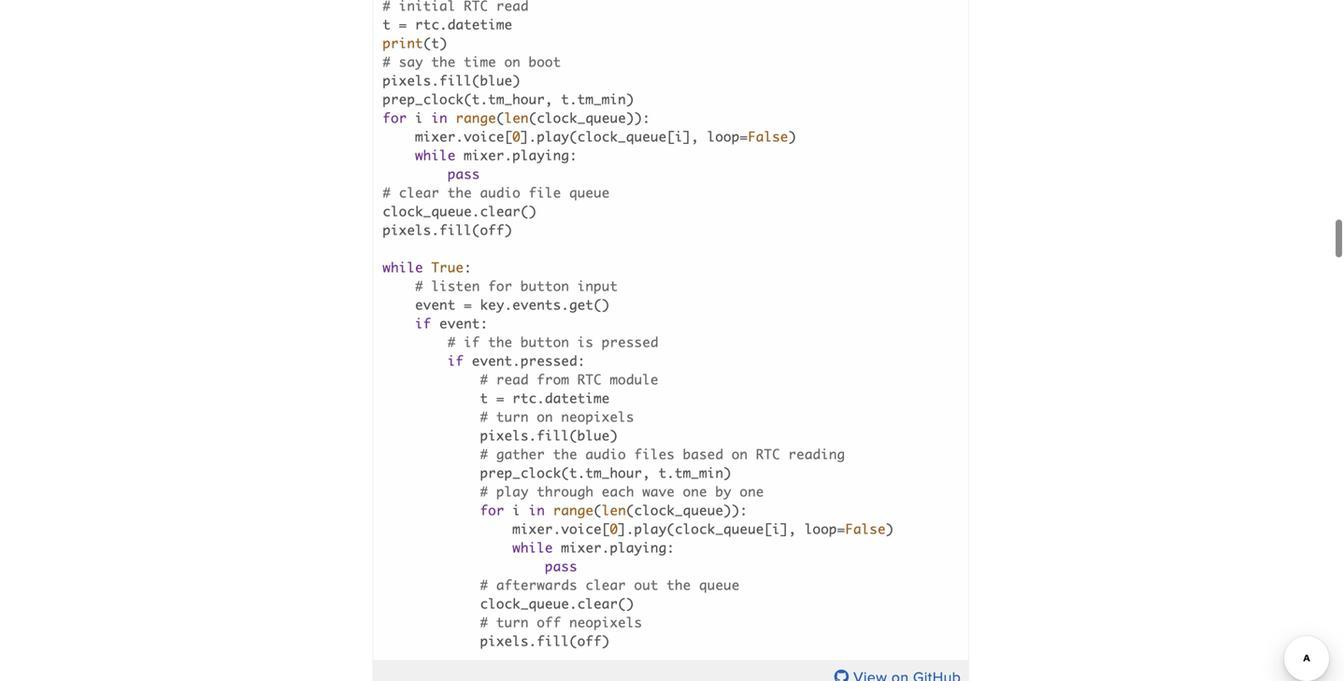 Task type: locate. For each thing, give the bounding box(es) containing it.
0 vertical spatial (
[[496, 110, 504, 126]]

2 vertical spatial =
[[496, 390, 504, 406]]

1 vertical spatial audio
[[586, 446, 626, 463]]

on down from
[[537, 409, 553, 425]]

rtc left reading
[[756, 446, 780, 463]]

t = rtc.datetime print (t) # say the time on boot pixels.fill(blue) prep_clock(t.tm_hour, t.tm_min) for i in range ( len
[[383, 16, 634, 126]]

prep_clock(t.tm_hour, up the through
[[480, 465, 651, 481]]

pixels.fill(off) down off
[[480, 633, 610, 650]]

2 vertical spatial on
[[732, 446, 748, 463]]

=
[[399, 16, 407, 33], [464, 297, 472, 313], [496, 390, 504, 406]]

clock_queue.clear() inside pass # afterwards clear out the queue clock_queue.clear()
[[480, 596, 634, 612]]

( up the pass # clear the audio file queue clock_queue.clear() pixels.fill(off)
[[496, 110, 504, 126]]

1 horizontal spatial queue
[[699, 577, 740, 593]]

while up afterwards
[[513, 540, 553, 556]]

0 vertical spatial rtc
[[578, 371, 602, 388]]

= for read
[[496, 390, 504, 406]]

while left true
[[383, 259, 423, 276]]

neopixels inside the # turn off neopixels pixels.fill(off)
[[569, 615, 642, 631]]

neopixels down module
[[561, 409, 634, 425]]

clear inside the pass # clear the audio file queue clock_queue.clear() pixels.fill(off)
[[399, 184, 440, 201]]

clock_queue.clear()
[[383, 203, 537, 220], [480, 596, 634, 612]]

0 horizontal spatial audio
[[480, 184, 521, 201]]

(clock_queue)): mixer.voice[
[[383, 110, 651, 145], [383, 502, 748, 537]]

turn down read
[[496, 409, 529, 425]]

2 turn from the top
[[496, 615, 529, 631]]

clear
[[399, 184, 440, 201], [586, 577, 626, 593]]

if down event: on the left of the page
[[448, 353, 464, 369]]

# left say
[[383, 54, 391, 70]]

0 vertical spatial )
[[383, 128, 797, 163]]

0 horizontal spatial =
[[399, 16, 407, 33]]

0 horizontal spatial len
[[504, 110, 529, 126]]

0 vertical spatial mixer.voice[
[[415, 128, 513, 145]]

through
[[537, 484, 594, 500]]

1 horizontal spatial range
[[553, 502, 594, 519]]

in down play
[[529, 502, 545, 519]]

1 horizontal spatial =
[[464, 297, 472, 313]]

1 vertical spatial (clock_queue)): mixer.voice[
[[383, 502, 748, 537]]

clock_queue.clear() for afterwards
[[480, 596, 634, 612]]

button
[[521, 278, 569, 294], [521, 334, 569, 350]]

].play(clock_queue[i], down by
[[618, 521, 797, 537]]

# inside # turn on neopixels pixels.fill(blue)
[[480, 409, 488, 425]]

1 vertical spatial on
[[537, 409, 553, 425]]

the up the through
[[553, 446, 578, 463]]

on
[[504, 54, 521, 70], [537, 409, 553, 425], [732, 446, 748, 463]]

out
[[634, 577, 659, 593]]

0 horizontal spatial in
[[431, 110, 448, 126]]

0 vertical spatial clock_queue.clear()
[[383, 203, 537, 220]]

clear left out at bottom left
[[586, 577, 626, 593]]

(clock_queue)):
[[529, 110, 651, 126], [626, 502, 748, 519]]

0 vertical spatial turn
[[496, 409, 529, 425]]

0 horizontal spatial on
[[504, 54, 521, 70]]

0 vertical spatial in
[[431, 110, 448, 126]]

clear up while true
[[399, 184, 440, 201]]

1 vertical spatial turn
[[496, 615, 529, 631]]

the right out at bottom left
[[667, 577, 691, 593]]

the
[[431, 54, 456, 70], [448, 184, 472, 201], [488, 334, 513, 350], [553, 446, 578, 463], [667, 577, 691, 593]]

mixer.playing: up afterwards
[[383, 540, 675, 575]]

0 vertical spatial =
[[399, 16, 407, 33]]

1 vertical spatial t
[[480, 390, 488, 406]]

pass
[[448, 166, 480, 182], [545, 558, 578, 575]]

module
[[610, 371, 659, 388]]

1 horizontal spatial false
[[845, 521, 886, 537]]

on left boot
[[504, 54, 521, 70]]

(clock_queue)): down boot
[[529, 110, 651, 126]]

0 vertical spatial 0
[[513, 128, 521, 145]]

prep_clock(t.tm_hour, down time
[[383, 91, 553, 107]]

1 one from the left
[[683, 484, 707, 500]]

the inside pass # afterwards clear out the queue clock_queue.clear()
[[667, 577, 691, 593]]

1 horizontal spatial i
[[513, 502, 521, 519]]

0 down # play through each wave one by one for i in range ( len
[[610, 521, 618, 537]]

1 button from the top
[[521, 278, 569, 294]]

mixer.playing: up file
[[383, 147, 578, 182]]

0 vertical spatial queue
[[569, 184, 610, 201]]

in inside t = rtc.datetime print (t) # say the time on boot pixels.fill(blue) prep_clock(t.tm_hour, t.tm_min) for i in range ( len
[[431, 110, 448, 126]]

0 vertical spatial if
[[415, 315, 431, 332]]

the up true
[[448, 184, 472, 201]]

= up print
[[399, 16, 407, 33]]

1 mixer.playing: from the top
[[383, 147, 578, 182]]

0 vertical spatial for
[[383, 110, 407, 126]]

1 horizontal spatial 0
[[610, 521, 618, 537]]

= down listen
[[464, 297, 472, 313]]

2 vertical spatial for
[[480, 502, 504, 519]]

0 vertical spatial (clock_queue)): mixer.voice[
[[383, 110, 651, 145]]

audio up each
[[586, 446, 626, 463]]

button inside # listen for button input event = key.events.get()
[[521, 278, 569, 294]]

each
[[602, 484, 634, 500]]

0 vertical spatial range
[[456, 110, 496, 126]]

pixels.fill(blue)
[[383, 72, 521, 89], [480, 428, 618, 444]]

button inside # if the button is pressed if
[[521, 334, 569, 350]]

range down the through
[[553, 502, 594, 519]]

len down boot
[[504, 110, 529, 126]]

0 horizontal spatial 0
[[513, 128, 521, 145]]

loop=
[[707, 128, 748, 145], [805, 521, 845, 537]]

prep_clock(t.tm_hour,
[[383, 91, 553, 107], [480, 465, 651, 481]]

1 horizontal spatial len
[[602, 502, 626, 519]]

mixer.voice[
[[415, 128, 513, 145], [513, 521, 610, 537]]

# inside # if the button is pressed if
[[448, 334, 456, 350]]

1 vertical spatial range
[[553, 502, 594, 519]]

for inside # play through each wave one by one for i in range ( len
[[480, 502, 504, 519]]

].play(clock_queue[i], up file
[[521, 128, 699, 145]]

0 vertical spatial button
[[521, 278, 569, 294]]

# left play
[[480, 484, 488, 500]]

0 horizontal spatial loop=
[[707, 128, 748, 145]]

1 vertical spatial pixels.fill(off)
[[480, 633, 610, 650]]

the inside t = rtc.datetime print (t) # say the time on boot pixels.fill(blue) prep_clock(t.tm_hour, t.tm_min) for i in range ( len
[[431, 54, 456, 70]]

# down while true
[[415, 278, 423, 294]]

1 vertical spatial if
[[464, 334, 480, 350]]

prep_clock(t.tm_hour, inside the # gather the audio files based on rtc reading prep_clock(t.tm_hour, t.tm_min)
[[480, 465, 651, 481]]

queue for file
[[569, 184, 610, 201]]

0 horizontal spatial (
[[496, 110, 504, 126]]

# turn on neopixels pixels.fill(blue)
[[383, 409, 634, 463]]

rtc
[[578, 371, 602, 388], [756, 446, 780, 463]]

t
[[383, 16, 391, 33], [480, 390, 488, 406]]

listen
[[431, 278, 480, 294]]

audio inside the # gather the audio files based on rtc reading prep_clock(t.tm_hour, t.tm_min)
[[586, 446, 626, 463]]

pass inside pass # afterwards clear out the queue clock_queue.clear()
[[545, 558, 578, 575]]

in down (t)
[[431, 110, 448, 126]]

1 vertical spatial loop=
[[805, 521, 845, 537]]

input
[[578, 278, 618, 294]]

# inside # listen for button input event = key.events.get()
[[415, 278, 423, 294]]

# inside the # gather the audio files based on rtc reading prep_clock(t.tm_hour, t.tm_min)
[[480, 446, 488, 463]]

2 horizontal spatial on
[[732, 446, 748, 463]]

1 vertical spatial rtc
[[756, 446, 780, 463]]

# read from rtc module t = rtc.datetime
[[383, 371, 659, 425]]

button up key.events.get()
[[521, 278, 569, 294]]

based
[[683, 446, 724, 463]]

clock_queue.clear() up true
[[383, 203, 537, 220]]

while up the pass # clear the audio file queue clock_queue.clear() pixels.fill(off)
[[415, 147, 456, 163]]

t.tm_min) down based
[[659, 465, 732, 481]]

0 horizontal spatial one
[[683, 484, 707, 500]]

range down time
[[456, 110, 496, 126]]

# for # turn off neopixels pixels.fill(off)
[[480, 615, 488, 631]]

1 vertical spatial prep_clock(t.tm_hour,
[[480, 465, 651, 481]]

off
[[537, 615, 561, 631]]

rtc.datetime up (t)
[[415, 16, 513, 33]]

= down read
[[496, 390, 504, 406]]

turn
[[496, 409, 529, 425], [496, 615, 529, 631]]

len
[[504, 110, 529, 126], [602, 502, 626, 519]]

neopixels inside # turn on neopixels pixels.fill(blue)
[[561, 409, 634, 425]]

(clock_queue)): mixer.voice[ up file
[[383, 110, 651, 145]]

# left afterwards
[[480, 577, 488, 593]]

false
[[748, 128, 789, 145], [845, 521, 886, 537]]

1 vertical spatial for
[[488, 278, 513, 294]]

one
[[683, 484, 707, 500], [740, 484, 764, 500]]

for down say
[[383, 110, 407, 126]]

in inside # play through each wave one by one for i in range ( len
[[529, 502, 545, 519]]

pixels.fill(blue) up gather
[[480, 428, 618, 444]]

i inside t = rtc.datetime print (t) # say the time on boot pixels.fill(blue) prep_clock(t.tm_hour, t.tm_min) for i in range ( len
[[415, 110, 423, 126]]

pixels.fill(blue) down time
[[383, 72, 521, 89]]

while
[[415, 147, 456, 163], [383, 259, 423, 276], [513, 540, 553, 556]]

1 horizontal spatial clear
[[586, 577, 626, 593]]

play
[[496, 484, 529, 500]]

0 vertical spatial pixels.fill(blue)
[[383, 72, 521, 89]]

# left off
[[480, 615, 488, 631]]

# inside pass # afterwards clear out the queue clock_queue.clear()
[[480, 577, 488, 593]]

for inside # listen for button input event = key.events.get()
[[488, 278, 513, 294]]

in
[[431, 110, 448, 126], [529, 502, 545, 519]]

0 vertical spatial (clock_queue)):
[[529, 110, 651, 126]]

0 horizontal spatial t
[[383, 16, 391, 33]]

turn inside # turn on neopixels pixels.fill(blue)
[[496, 409, 529, 425]]

pass inside the pass # clear the audio file queue clock_queue.clear() pixels.fill(off)
[[448, 166, 480, 182]]

rtc.datetime down from
[[513, 390, 610, 406]]

0 down t = rtc.datetime print (t) # say the time on boot pixels.fill(blue) prep_clock(t.tm_hour, t.tm_min) for i in range ( len
[[513, 128, 521, 145]]

0 vertical spatial clear
[[399, 184, 440, 201]]

1 vertical spatial (
[[594, 502, 602, 519]]

button down key.events.get()
[[521, 334, 569, 350]]

2 horizontal spatial =
[[496, 390, 504, 406]]

queue right out at bottom left
[[699, 577, 740, 593]]

# inside # play through each wave one by one for i in range ( len
[[480, 484, 488, 500]]

0 vertical spatial false
[[748, 128, 789, 145]]

0
[[513, 128, 521, 145], [610, 521, 618, 537]]

1 vertical spatial ].play(clock_queue[i],
[[618, 521, 797, 537]]

event
[[415, 297, 456, 313]]

mixer.voice[ down the through
[[513, 521, 610, 537]]

= inside # listen for button input event = key.events.get()
[[464, 297, 472, 313]]

1 vertical spatial clear
[[586, 577, 626, 593]]

)
[[383, 128, 797, 163], [383, 521, 894, 556]]

audio inside the pass # clear the audio file queue clock_queue.clear() pixels.fill(off)
[[480, 184, 521, 201]]

neopixels down out at bottom left
[[569, 615, 642, 631]]

file
[[529, 184, 561, 201]]

0 vertical spatial i
[[415, 110, 423, 126]]

1 vertical spatial in
[[529, 502, 545, 519]]

on inside t = rtc.datetime print (t) # say the time on boot pixels.fill(blue) prep_clock(t.tm_hour, t.tm_min) for i in range ( len
[[504, 54, 521, 70]]

t down event.pressed:
[[480, 390, 488, 406]]

#
[[383, 54, 391, 70], [383, 184, 391, 201], [415, 278, 423, 294], [448, 334, 456, 350], [480, 371, 488, 388], [480, 409, 488, 425], [480, 446, 488, 463], [480, 484, 488, 500], [480, 577, 488, 593], [480, 615, 488, 631]]

for right listen
[[488, 278, 513, 294]]

# for # turn on neopixels pixels.fill(blue)
[[480, 409, 488, 425]]

0 vertical spatial mixer.playing:
[[383, 147, 578, 182]]

= inside '# read from rtc module t = rtc.datetime'
[[496, 390, 504, 406]]

gather
[[496, 446, 545, 463]]

1 vertical spatial i
[[513, 502, 521, 519]]

clock_queue.clear() up off
[[480, 596, 634, 612]]

(clock_queue)): down wave
[[626, 502, 748, 519]]

1 (clock_queue)): mixer.voice[ from the top
[[383, 110, 651, 145]]

len down each
[[602, 502, 626, 519]]

for
[[383, 110, 407, 126], [488, 278, 513, 294], [480, 502, 504, 519]]

i
[[415, 110, 423, 126], [513, 502, 521, 519]]

queue
[[569, 184, 610, 201], [699, 577, 740, 593]]

mixer.voice[ up the pass # clear the audio file queue clock_queue.clear() pixels.fill(off)
[[415, 128, 513, 145]]

0 vertical spatial ].play(clock_queue[i],
[[521, 128, 699, 145]]

queue inside the pass # clear the audio file queue clock_queue.clear() pixels.fill(off)
[[569, 184, 610, 201]]

0 vertical spatial neopixels
[[561, 409, 634, 425]]

afterwards
[[496, 577, 578, 593]]

1 vertical spatial neopixels
[[569, 615, 642, 631]]

one left by
[[683, 484, 707, 500]]

turn inside the # turn off neopixels pixels.fill(off)
[[496, 615, 529, 631]]

pixels.fill(off) inside the # turn off neopixels pixels.fill(off)
[[480, 633, 610, 650]]

1 vertical spatial clock_queue.clear()
[[480, 596, 634, 612]]

neopixels
[[561, 409, 634, 425], [569, 615, 642, 631]]

0 horizontal spatial rtc
[[578, 371, 602, 388]]

# if the button is pressed if
[[448, 334, 659, 369]]

0 horizontal spatial clear
[[399, 184, 440, 201]]

on right based
[[732, 446, 748, 463]]

) down # play through each wave one by one for i in range ( len
[[383, 521, 894, 556]]

clear inside pass # afterwards clear out the queue clock_queue.clear()
[[586, 577, 626, 593]]

# for # play through each wave one by one for i in range ( len
[[480, 484, 488, 500]]

# inside the # turn off neopixels pixels.fill(off)
[[480, 615, 488, 631]]

# play through each wave one by one for i in range ( len
[[480, 484, 764, 519]]

key.events.get()
[[480, 297, 610, 313]]

( inside # play through each wave one by one for i in range ( len
[[594, 502, 602, 519]]

github image
[[834, 670, 849, 682]]

for down play
[[480, 502, 504, 519]]

audio
[[480, 184, 521, 201], [586, 446, 626, 463]]

len inside # play through each wave one by one for i in range ( len
[[602, 502, 626, 519]]

0 horizontal spatial t.tm_min)
[[561, 91, 634, 107]]

if down event
[[415, 315, 431, 332]]

0 vertical spatial prep_clock(t.tm_hour,
[[383, 91, 553, 107]]

rtc right from
[[578, 371, 602, 388]]

turn left off
[[496, 615, 529, 631]]

0 horizontal spatial pass
[[448, 166, 480, 182]]

# left gather
[[480, 446, 488, 463]]

if
[[415, 315, 431, 332], [464, 334, 480, 350], [448, 353, 464, 369]]

1 horizontal spatial t
[[480, 390, 488, 406]]

(
[[496, 110, 504, 126], [594, 502, 602, 519]]

# inside the pass # clear the audio file queue clock_queue.clear() pixels.fill(off)
[[383, 184, 391, 201]]

1 horizontal spatial (
[[594, 502, 602, 519]]

1 vertical spatial mixer.playing:
[[383, 540, 675, 575]]

0 horizontal spatial range
[[456, 110, 496, 126]]

pixels.fill(off) inside the pass # clear the audio file queue clock_queue.clear() pixels.fill(off)
[[383, 222, 513, 238]]

(clock_queue)): mixer.voice[ down the through
[[383, 502, 748, 537]]

].play(clock_queue[i],
[[521, 128, 699, 145], [618, 521, 797, 537]]

queue right file
[[569, 184, 610, 201]]

1 horizontal spatial t.tm_min)
[[659, 465, 732, 481]]

if up event.pressed:
[[464, 334, 480, 350]]

1 vertical spatial queue
[[699, 577, 740, 593]]

1 vertical spatial t.tm_min)
[[659, 465, 732, 481]]

pixels.fill(off) up true
[[383, 222, 513, 238]]

rtc.datetime
[[415, 16, 513, 33], [513, 390, 610, 406]]

0 ].play(clock_queue[i], loop= false
[[513, 128, 789, 145], [610, 521, 886, 537]]

t.tm_min)
[[561, 91, 634, 107], [659, 465, 732, 481]]

1 vertical spatial )
[[383, 521, 894, 556]]

from
[[537, 371, 569, 388]]

audio left file
[[480, 184, 521, 201]]

:
[[383, 259, 472, 294]]

( down each
[[594, 502, 602, 519]]

i down say
[[415, 110, 423, 126]]

# up while true
[[383, 184, 391, 201]]

1 horizontal spatial rtc
[[756, 446, 780, 463]]

# left read
[[480, 371, 488, 388]]

# down event.pressed:
[[480, 409, 488, 425]]

# for # listen for button input event = key.events.get()
[[415, 278, 423, 294]]

range
[[456, 110, 496, 126], [553, 502, 594, 519]]

1 vertical spatial while
[[383, 259, 423, 276]]

0 horizontal spatial i
[[415, 110, 423, 126]]

2 mixer.playing: from the top
[[383, 540, 675, 575]]

pixels.fill(off)
[[383, 222, 513, 238], [480, 633, 610, 650]]

# down event
[[448, 334, 456, 350]]

0 vertical spatial on
[[504, 54, 521, 70]]

rtc inside '# read from rtc module t = rtc.datetime'
[[578, 371, 602, 388]]

1 horizontal spatial in
[[529, 502, 545, 519]]

rtc inside the # gather the audio files based on rtc reading prep_clock(t.tm_hour, t.tm_min)
[[756, 446, 780, 463]]

2 button from the top
[[521, 334, 569, 350]]

len inside t = rtc.datetime print (t) # say the time on boot pixels.fill(blue) prep_clock(t.tm_hour, t.tm_min) for i in range ( len
[[504, 110, 529, 126]]

) up file
[[383, 128, 797, 163]]

time
[[464, 54, 496, 70]]

1 vertical spatial =
[[464, 297, 472, 313]]

# inside '# read from rtc module t = rtc.datetime'
[[480, 371, 488, 388]]

0 horizontal spatial false
[[748, 128, 789, 145]]

0 vertical spatial len
[[504, 110, 529, 126]]

one right by
[[740, 484, 764, 500]]

t up print
[[383, 16, 391, 33]]

0 horizontal spatial queue
[[569, 184, 610, 201]]

mixer.playing:
[[383, 147, 578, 182], [383, 540, 675, 575]]

1 horizontal spatial audio
[[586, 446, 626, 463]]

the down (t)
[[431, 54, 456, 70]]

t.tm_min) down boot
[[561, 91, 634, 107]]

i down play
[[513, 502, 521, 519]]

1 turn from the top
[[496, 409, 529, 425]]

clock_queue.clear() inside the pass # clear the audio file queue clock_queue.clear() pixels.fill(off)
[[383, 203, 537, 220]]

0 vertical spatial pixels.fill(off)
[[383, 222, 513, 238]]

0 vertical spatial pass
[[448, 166, 480, 182]]

the up event.pressed:
[[488, 334, 513, 350]]

1 vertical spatial len
[[602, 502, 626, 519]]

queue inside pass # afterwards clear out the queue clock_queue.clear()
[[699, 577, 740, 593]]

0 vertical spatial t
[[383, 16, 391, 33]]



Task type: describe. For each thing, give the bounding box(es) containing it.
1 ) from the top
[[383, 128, 797, 163]]

# listen for button input event = key.events.get()
[[383, 278, 618, 332]]

1 vertical spatial 0
[[610, 521, 618, 537]]

rtc.datetime inside t = rtc.datetime print (t) # say the time on boot pixels.fill(blue) prep_clock(t.tm_hour, t.tm_min) for i in range ( len
[[415, 16, 513, 33]]

( inside t = rtc.datetime print (t) # say the time on boot pixels.fill(blue) prep_clock(t.tm_hour, t.tm_min) for i in range ( len
[[496, 110, 504, 126]]

turn for off
[[496, 615, 529, 631]]

neopixels for pixels.fill(blue)
[[561, 409, 634, 425]]

for inside t = rtc.datetime print (t) # say the time on boot pixels.fill(blue) prep_clock(t.tm_hour, t.tm_min) for i in range ( len
[[383, 110, 407, 126]]

pass for the
[[448, 166, 480, 182]]

0 vertical spatial loop=
[[707, 128, 748, 145]]

queue for the
[[699, 577, 740, 593]]

1 vertical spatial mixer.voice[
[[513, 521, 610, 537]]

event.pressed:
[[383, 353, 586, 388]]

# for # read from rtc module t = rtc.datetime
[[480, 371, 488, 388]]

# inside t = rtc.datetime print (t) # say the time on boot pixels.fill(blue) prep_clock(t.tm_hour, t.tm_min) for i in range ( len
[[383, 54, 391, 70]]

2 ) from the top
[[383, 521, 894, 556]]

range inside t = rtc.datetime print (t) # say the time on boot pixels.fill(blue) prep_clock(t.tm_hour, t.tm_min) for i in range ( len
[[456, 110, 496, 126]]

print
[[383, 35, 423, 51]]

2 (clock_queue)): mixer.voice[ from the top
[[383, 502, 748, 537]]

turn for on
[[496, 409, 529, 425]]

true
[[431, 259, 464, 276]]

2 vertical spatial while
[[513, 540, 553, 556]]

wave
[[642, 484, 675, 500]]

t.tm_min) inside the # gather the audio files based on rtc reading prep_clock(t.tm_hour, t.tm_min)
[[659, 465, 732, 481]]

button for is
[[521, 334, 569, 350]]

button for input
[[521, 278, 569, 294]]

0 vertical spatial 0 ].play(clock_queue[i], loop= false
[[513, 128, 789, 145]]

while true
[[383, 259, 464, 276]]

rtc.datetime inside '# read from rtc module t = rtc.datetime'
[[513, 390, 610, 406]]

is
[[578, 334, 594, 350]]

clock_queue.clear() for clear
[[383, 203, 537, 220]]

files
[[634, 446, 675, 463]]

on inside # turn on neopixels pixels.fill(blue)
[[537, 409, 553, 425]]

t inside '# read from rtc module t = rtc.datetime'
[[480, 390, 488, 406]]

pass # clear the audio file queue clock_queue.clear() pixels.fill(off)
[[383, 166, 610, 238]]

prep_clock(t.tm_hour, inside t = rtc.datetime print (t) # say the time on boot pixels.fill(blue) prep_clock(t.tm_hour, t.tm_min) for i in range ( len
[[383, 91, 553, 107]]

by
[[715, 484, 732, 500]]

# gather the audio files based on rtc reading prep_clock(t.tm_hour, t.tm_min)
[[383, 446, 845, 500]]

1 horizontal spatial loop=
[[805, 521, 845, 537]]

pixels.fill(blue) inside t = rtc.datetime print (t) # say the time on boot pixels.fill(blue) prep_clock(t.tm_hour, t.tm_min) for i in range ( len
[[383, 72, 521, 89]]

the inside # if the button is pressed if
[[488, 334, 513, 350]]

pass for clear
[[545, 558, 578, 575]]

= for listen
[[464, 297, 472, 313]]

say
[[399, 54, 423, 70]]

pixels.fill(blue) inside # turn on neopixels pixels.fill(blue)
[[480, 428, 618, 444]]

# for # gather the audio files based on rtc reading prep_clock(t.tm_hour, t.tm_min)
[[480, 446, 488, 463]]

read
[[496, 371, 529, 388]]

# turn off neopixels pixels.fill(off)
[[383, 615, 642, 650]]

event:
[[383, 315, 488, 350]]

the inside the # gather the audio files based on rtc reading prep_clock(t.tm_hour, t.tm_min)
[[553, 446, 578, 463]]

i inside # play through each wave one by one for i in range ( len
[[513, 502, 521, 519]]

pass # afterwards clear out the queue clock_queue.clear()
[[383, 558, 740, 631]]

(t)
[[423, 35, 448, 51]]

= inside t = rtc.datetime print (t) # say the time on boot pixels.fill(blue) prep_clock(t.tm_hour, t.tm_min) for i in range ( len
[[399, 16, 407, 33]]

range inside # play through each wave one by one for i in range ( len
[[553, 502, 594, 519]]

t.tm_min) inside t = rtc.datetime print (t) # say the time on boot pixels.fill(blue) prep_clock(t.tm_hour, t.tm_min) for i in range ( len
[[561, 91, 634, 107]]

t inside t = rtc.datetime print (t) # say the time on boot pixels.fill(blue) prep_clock(t.tm_hour, t.tm_min) for i in range ( len
[[383, 16, 391, 33]]

1 vertical spatial false
[[845, 521, 886, 537]]

# for # if the button is pressed if
[[448, 334, 456, 350]]

on inside the # gather the audio files based on rtc reading prep_clock(t.tm_hour, t.tm_min)
[[732, 446, 748, 463]]

1 vertical spatial (clock_queue)):
[[626, 502, 748, 519]]

neopixels for pixels.fill(off)
[[569, 615, 642, 631]]

the inside the pass # clear the audio file queue clock_queue.clear() pixels.fill(off)
[[448, 184, 472, 201]]

0 vertical spatial while
[[415, 147, 456, 163]]

2 one from the left
[[740, 484, 764, 500]]

1 vertical spatial 0 ].play(clock_queue[i], loop= false
[[610, 521, 886, 537]]

reading
[[789, 446, 845, 463]]

pressed
[[602, 334, 659, 350]]

2 vertical spatial if
[[448, 353, 464, 369]]

boot
[[529, 54, 561, 70]]



Task type: vqa. For each thing, say whether or not it's contained in the screenshot.
from
yes



